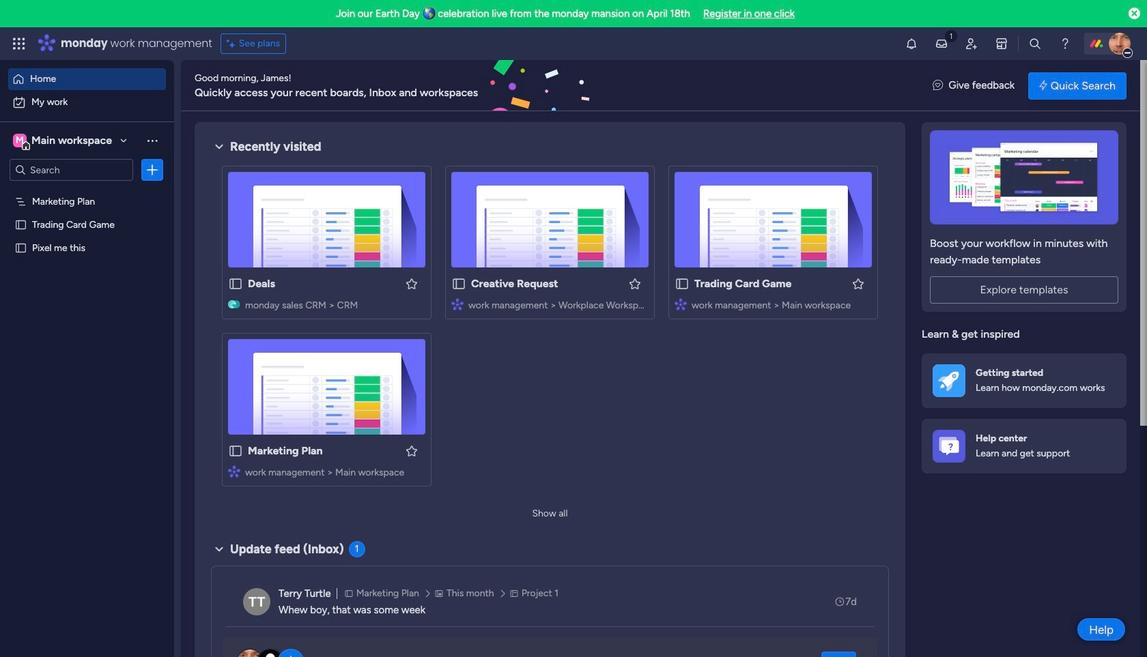 Task type: describe. For each thing, give the bounding box(es) containing it.
Search in workspace field
[[29, 162, 114, 178]]

invite members image
[[965, 37, 979, 51]]

search everything image
[[1029, 37, 1042, 51]]

1 vertical spatial option
[[8, 92, 166, 113]]

terry turtle image
[[243, 589, 270, 616]]

0 horizontal spatial public board image
[[228, 444, 243, 459]]

0 vertical spatial option
[[8, 68, 166, 90]]

1 element
[[349, 542, 365, 558]]

monday marketplace image
[[995, 37, 1009, 51]]

v2 user feedback image
[[933, 78, 943, 93]]

notifications image
[[905, 37, 919, 51]]

update feed image
[[935, 37, 949, 51]]

james peterson image
[[1109, 33, 1131, 55]]

v2 bolt switch image
[[1040, 78, 1048, 93]]

templates image image
[[934, 130, 1115, 225]]



Task type: vqa. For each thing, say whether or not it's contained in the screenshot.
Workspace Options icon
yes



Task type: locate. For each thing, give the bounding box(es) containing it.
add to favorites image
[[852, 277, 865, 291]]

1 horizontal spatial public board image
[[675, 277, 690, 292]]

public board image
[[675, 277, 690, 292], [228, 444, 243, 459]]

help center element
[[922, 419, 1127, 474]]

2 vertical spatial option
[[0, 189, 174, 192]]

add to favorites image
[[405, 277, 419, 291], [628, 277, 642, 291], [405, 444, 419, 458]]

list box
[[0, 187, 174, 444]]

workspace options image
[[145, 134, 159, 147]]

1 image
[[945, 28, 958, 43]]

close recently visited image
[[211, 139, 227, 155]]

0 vertical spatial public board image
[[675, 277, 690, 292]]

select product image
[[12, 37, 26, 51]]

public board image
[[14, 218, 27, 231], [14, 241, 27, 254], [228, 277, 243, 292], [451, 277, 466, 292]]

see plans image
[[227, 36, 239, 51]]

1 vertical spatial public board image
[[228, 444, 243, 459]]

option
[[8, 68, 166, 90], [8, 92, 166, 113], [0, 189, 174, 192]]

workspace image
[[13, 133, 27, 148]]

options image
[[145, 163, 159, 177]]

close update feed (inbox) image
[[211, 542, 227, 558]]

getting started element
[[922, 353, 1127, 408]]

quick search results list box
[[211, 155, 889, 503]]

workspace selection element
[[13, 132, 114, 150]]

help image
[[1059, 37, 1072, 51]]



